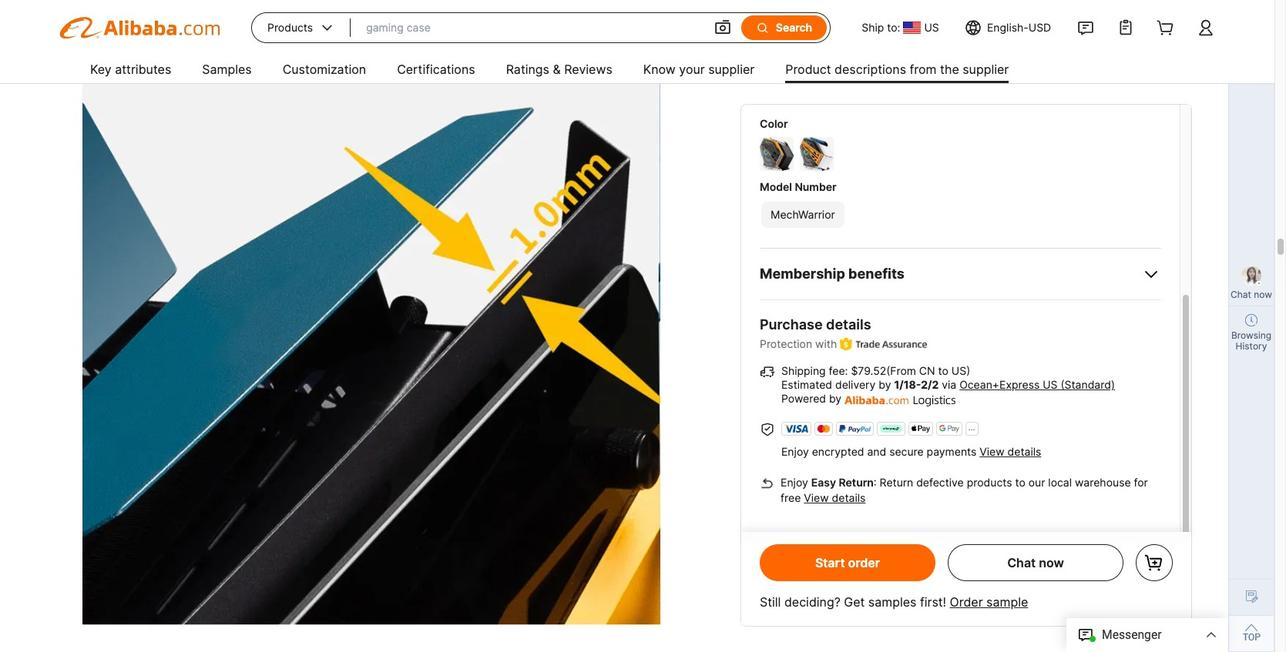 Task type: locate. For each thing, give the bounding box(es) containing it.
key
[[90, 62, 112, 77]]

easy
[[811, 476, 836, 489]]

browsing
[[1232, 330, 1272, 341]]

view
[[980, 445, 1005, 458], [804, 491, 829, 504]]

return up view details at bottom
[[839, 476, 874, 489]]

number
[[795, 180, 837, 193]]

estimated delivery by 1/18-2/2 via ocean+express us (standard)
[[782, 379, 1115, 392]]

ratings & reviews link
[[506, 55, 613, 86]]

1 vertical spatial chat
[[1008, 556, 1036, 571]]

view up products
[[980, 445, 1005, 458]]

0 vertical spatial view
[[980, 445, 1005, 458]]

details up with
[[826, 317, 871, 333]]

us for via
[[1043, 379, 1058, 392]]

0 horizontal spatial by
[[829, 392, 842, 406]]

1 horizontal spatial to
[[1015, 476, 1026, 489]]

us up via
[[952, 365, 967, 378]]

return
[[839, 476, 874, 489], [880, 476, 913, 489]]

history
[[1236, 341, 1267, 352]]

0 horizontal spatial us
[[924, 21, 939, 34]]

0 vertical spatial by
[[879, 379, 891, 392]]

view down easy
[[804, 491, 829, 504]]

chat now up sample
[[1008, 556, 1064, 571]]

deciding?
[[785, 595, 841, 610]]

model number
[[760, 180, 837, 193]]

now
[[1254, 289, 1273, 301], [1039, 556, 1064, 571]]

0 horizontal spatial return
[[839, 476, 874, 489]]


[[714, 18, 732, 37]]

0 vertical spatial now
[[1254, 289, 1273, 301]]

english-usd
[[987, 21, 1051, 34]]

chat
[[1231, 289, 1252, 301], [1008, 556, 1036, 571]]

search
[[776, 21, 813, 34]]

local
[[1048, 476, 1072, 489]]

us
[[924, 21, 939, 34], [952, 365, 967, 378], [1043, 379, 1058, 392]]

by down the (
[[879, 379, 891, 392]]

from
[[910, 62, 937, 77]]

chat up sample
[[1008, 556, 1036, 571]]

start order button
[[760, 545, 936, 582]]

)
[[967, 365, 971, 378]]

2 return from the left
[[880, 476, 913, 489]]

samples
[[202, 62, 252, 77]]

1 vertical spatial enjoy
[[781, 476, 808, 489]]

purchase
[[760, 317, 823, 333]]

 search
[[756, 21, 813, 35]]

enjoy up free
[[781, 476, 808, 489]]

enjoy
[[782, 445, 809, 458], [781, 476, 808, 489]]

0 vertical spatial chat
[[1231, 289, 1252, 301]]

defective
[[917, 476, 964, 489]]

view details
[[804, 491, 866, 504]]

to left 'our'
[[1015, 476, 1026, 489]]

1 vertical spatial chat now
[[1008, 556, 1064, 571]]

1 vertical spatial now
[[1039, 556, 1064, 571]]

2 vertical spatial details
[[832, 491, 866, 504]]

estimated
[[782, 379, 832, 392]]

via
[[942, 379, 957, 392]]

fee:
[[829, 365, 848, 378]]

chat now up browsing
[[1231, 289, 1273, 301]]

details down enjoy easy return
[[832, 491, 866, 504]]

still
[[760, 595, 781, 610]]

now inside button
[[1039, 556, 1064, 571]]

0 horizontal spatial view
[[804, 491, 829, 504]]

browsing history
[[1232, 330, 1272, 352]]

1 horizontal spatial return
[[880, 476, 913, 489]]

1 horizontal spatial us
[[952, 365, 967, 378]]

enjoy for enjoy encrypted and secure payments view details
[[782, 445, 809, 458]]

us left "(standard)"
[[1043, 379, 1058, 392]]

descriptions
[[835, 62, 906, 77]]

2 vertical spatial us
[[1043, 379, 1058, 392]]

the
[[940, 62, 959, 77]]

1 horizontal spatial chat now
[[1231, 289, 1273, 301]]

chat inside button
[[1008, 556, 1036, 571]]

1 horizontal spatial now
[[1254, 289, 1273, 301]]

0 horizontal spatial to
[[938, 365, 949, 378]]

us right to:
[[924, 21, 939, 34]]

0 vertical spatial us
[[924, 21, 939, 34]]

your
[[679, 62, 705, 77]]

2/2
[[921, 379, 939, 392]]

by
[[879, 379, 891, 392], [829, 392, 842, 406]]

1 vertical spatial us
[[952, 365, 967, 378]]

attributes
[[115, 62, 171, 77]]

0 horizontal spatial supplier
[[708, 62, 755, 77]]

1 return from the left
[[839, 476, 874, 489]]

details up 'our'
[[1008, 445, 1042, 458]]

details for purchase details
[[826, 317, 871, 333]]

enjoy left encrypted
[[782, 445, 809, 458]]


[[319, 20, 335, 35]]

delivery
[[835, 379, 876, 392]]

2 horizontal spatial us
[[1043, 379, 1058, 392]]

chat up browsing
[[1231, 289, 1252, 301]]

details for view details
[[832, 491, 866, 504]]

1 vertical spatial to
[[1015, 476, 1026, 489]]

supplier right the
[[963, 62, 1009, 77]]

details
[[826, 317, 871, 333], [1008, 445, 1042, 458], [832, 491, 866, 504]]

return right :
[[880, 476, 913, 489]]

order sample link
[[950, 595, 1028, 610]]

0 horizontal spatial chat
[[1008, 556, 1036, 571]]

1 horizontal spatial view
[[980, 445, 1005, 458]]

0 horizontal spatial now
[[1039, 556, 1064, 571]]

know your supplier
[[643, 62, 755, 77]]

customization link
[[283, 55, 366, 86]]

powered by
[[782, 392, 842, 406]]

···
[[968, 424, 975, 435]]

0 vertical spatial details
[[826, 317, 871, 333]]

mechwarrior link
[[760, 200, 846, 230]]

english-
[[987, 21, 1029, 34]]

chat now
[[1231, 289, 1273, 301], [1008, 556, 1064, 571]]

0 vertical spatial enjoy
[[782, 445, 809, 458]]

benefits
[[849, 266, 905, 282]]

products
[[267, 21, 313, 34]]

sample
[[987, 595, 1028, 610]]

chat now inside button
[[1008, 556, 1064, 571]]

by down delivery
[[829, 392, 842, 406]]

1 horizontal spatial chat
[[1231, 289, 1252, 301]]

0 horizontal spatial chat now
[[1008, 556, 1064, 571]]

supplier
[[708, 62, 755, 77], [963, 62, 1009, 77]]

membership
[[760, 266, 845, 282]]

supplier right your
[[708, 62, 755, 77]]

ship
[[862, 21, 884, 34]]

to up estimated delivery by 1/18-2/2 via ocean+express us (standard)
[[938, 365, 949, 378]]

enjoy encrypted and secure payments view details
[[782, 445, 1042, 458]]

1 horizontal spatial supplier
[[963, 62, 1009, 77]]

order
[[848, 556, 880, 571]]

1 supplier from the left
[[708, 62, 755, 77]]

usd
[[1029, 21, 1051, 34]]



Task type: vqa. For each thing, say whether or not it's contained in the screenshot.
1-2 days
no



Task type: describe. For each thing, give the bounding box(es) containing it.
chat now button
[[948, 545, 1124, 582]]

free
[[781, 491, 801, 504]]

with
[[816, 338, 837, 351]]

1 vertical spatial view
[[804, 491, 829, 504]]

0 vertical spatial chat now
[[1231, 289, 1273, 301]]

samples link
[[202, 55, 252, 86]]


[[756, 21, 770, 35]]

payments
[[927, 445, 977, 458]]

enjoy for enjoy easy return
[[781, 476, 808, 489]]

model
[[760, 180, 792, 193]]

&
[[553, 62, 561, 77]]

0 vertical spatial to
[[938, 365, 949, 378]]

for
[[1134, 476, 1148, 489]]

1 vertical spatial by
[[829, 392, 842, 406]]

our
[[1029, 476, 1045, 489]]

purchase details
[[760, 317, 871, 333]]

product
[[786, 62, 831, 77]]

$79.52
[[851, 365, 887, 378]]

certifications link
[[397, 55, 475, 86]]

product descriptions from the supplier link
[[786, 55, 1009, 86]]

1/18-
[[894, 379, 921, 392]]

cn
[[919, 365, 935, 378]]

enjoy easy return
[[781, 476, 874, 489]]

start order
[[815, 556, 880, 571]]

ocean+express
[[960, 379, 1040, 392]]

certifications
[[397, 62, 475, 77]]

customization
[[283, 62, 366, 77]]

ship to:
[[862, 21, 901, 34]]

return inside : return defective products to our local warehouse for free
[[880, 476, 913, 489]]

first!
[[920, 595, 947, 610]]

to inside : return defective products to our local warehouse for free
[[1015, 476, 1026, 489]]

product descriptions from the supplier
[[786, 62, 1009, 77]]

us for cn
[[952, 365, 967, 378]]

shipping fee: $79.52 ( from cn to us )
[[782, 365, 971, 378]]

reviews
[[564, 62, 613, 77]]

1 horizontal spatial by
[[879, 379, 891, 392]]

order
[[950, 595, 983, 610]]

:
[[874, 476, 877, 489]]

key attributes
[[90, 62, 171, 77]]

(
[[887, 365, 890, 378]]

ratings
[[506, 62, 550, 77]]

warehouse
[[1075, 476, 1131, 489]]

protection
[[760, 338, 812, 351]]

powered
[[782, 392, 826, 406]]

still deciding? get samples first! order sample
[[760, 595, 1028, 610]]

ratings & reviews
[[506, 62, 613, 77]]

and
[[867, 445, 887, 458]]

(standard)
[[1061, 379, 1115, 392]]

start
[[815, 556, 845, 571]]

know your supplier link
[[643, 55, 755, 86]]

key attributes link
[[90, 55, 171, 86]]

encrypted
[[812, 445, 864, 458]]

from
[[890, 365, 916, 378]]

: return defective products to our local warehouse for free
[[781, 476, 1148, 504]]

products
[[967, 476, 1012, 489]]

2 supplier from the left
[[963, 62, 1009, 77]]

protection with
[[760, 338, 837, 351]]

1 vertical spatial details
[[1008, 445, 1042, 458]]

products 
[[267, 20, 335, 35]]

color
[[760, 117, 788, 130]]

samples
[[869, 595, 917, 610]]

mechwarrior
[[771, 208, 835, 221]]

membership benefits
[[760, 266, 905, 282]]

gaming case text field
[[366, 14, 698, 42]]

shipping
[[782, 365, 826, 378]]

secure
[[890, 445, 924, 458]]

know
[[643, 62, 676, 77]]

get
[[844, 595, 865, 610]]

to:
[[887, 21, 901, 34]]



